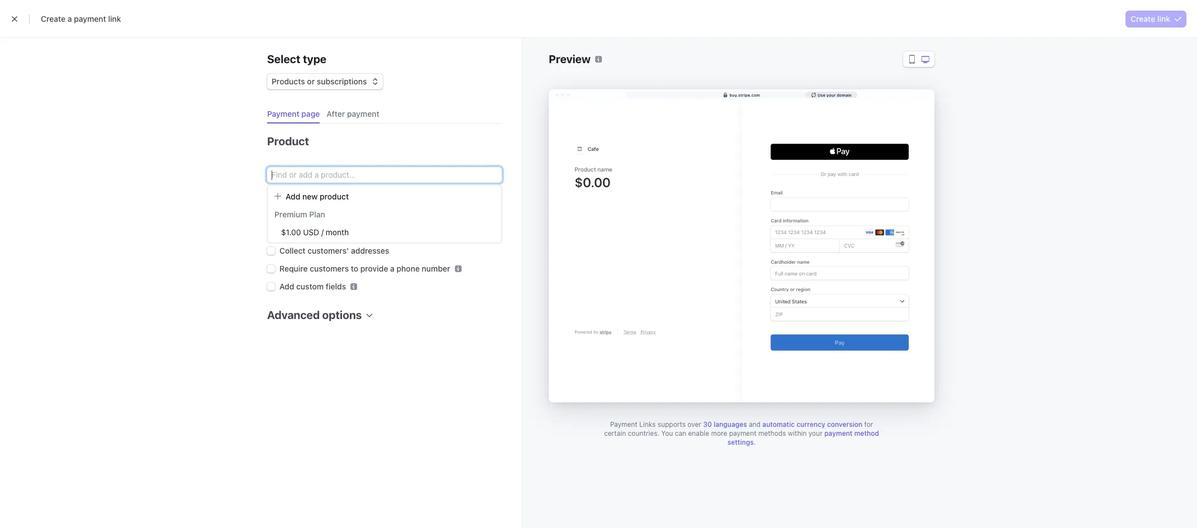 Task type: describe. For each thing, give the bounding box(es) containing it.
addresses
[[351, 246, 389, 255]]

provide
[[360, 264, 388, 273]]

method
[[854, 429, 879, 438]]

buy.stripe.com
[[730, 92, 760, 97]]

products or subscriptions button
[[267, 72, 383, 89]]

customers
[[310, 264, 349, 273]]

payment method settings link
[[728, 429, 879, 447]]

within
[[788, 429, 807, 438]]

custom
[[296, 282, 324, 291]]

select type
[[267, 53, 326, 65]]

and
[[749, 420, 761, 429]]

settings
[[728, 438, 754, 447]]

payment for payment page
[[267, 109, 299, 118]]

your inside for certain countries. you can enable more payment methods within your
[[809, 429, 823, 438]]

tax
[[308, 228, 319, 238]]

products
[[272, 77, 305, 86]]

create for create link
[[1131, 14, 1155, 23]]

after payment
[[327, 109, 379, 118]]

methods
[[758, 429, 786, 438]]

create link
[[1131, 14, 1170, 23]]

your inside button
[[827, 92, 836, 97]]

conversion
[[827, 420, 862, 429]]

premium plan
[[274, 210, 325, 219]]

products or subscriptions
[[272, 77, 367, 86]]

automatically
[[321, 228, 371, 238]]

create for create a payment link
[[41, 14, 65, 23]]

subscriptions
[[317, 77, 367, 86]]

$1.00
[[281, 227, 301, 237]]

advanced options
[[267, 308, 362, 321]]

collect for collect customers' addresses
[[279, 246, 305, 255]]

phone
[[397, 264, 420, 273]]

enable
[[688, 429, 709, 438]]

advanced
[[267, 308, 320, 321]]

options
[[322, 308, 362, 321]]

number
[[422, 264, 450, 273]]

payment links supports over 30 languages and automatic currency conversion
[[610, 420, 862, 429]]

Find or add a product… text field
[[267, 167, 502, 183]]

links
[[639, 420, 656, 429]]

add new product
[[286, 192, 349, 201]]

product
[[320, 192, 349, 201]]

use your domain button
[[806, 92, 857, 98]]

month
[[326, 227, 349, 237]]

over
[[688, 420, 701, 429]]

countries.
[[628, 429, 659, 438]]

preview
[[549, 53, 591, 65]]

customers'
[[308, 246, 349, 255]]

premium
[[274, 210, 307, 219]]

require customers to provide a phone number
[[279, 264, 450, 273]]

use
[[818, 92, 825, 97]]

add custom fields
[[279, 282, 346, 291]]

automatic currency conversion link
[[763, 420, 862, 429]]

advanced options button
[[263, 301, 373, 323]]

create a payment link
[[41, 14, 121, 23]]

/
[[321, 227, 324, 237]]



Task type: vqa. For each thing, say whether or not it's contained in the screenshot.
add
yes



Task type: locate. For each thing, give the bounding box(es) containing it.
premium plan button
[[268, 206, 501, 224]]

add
[[286, 192, 300, 201], [279, 282, 294, 291]]

collect up require
[[279, 246, 305, 255]]

2 link from the left
[[1157, 14, 1170, 23]]

more
[[711, 429, 727, 438]]

payment page tab panel
[[258, 124, 502, 339]]

require
[[279, 264, 308, 273]]

usd
[[303, 227, 319, 237]]

for certain countries. you can enable more payment methods within your
[[604, 420, 873, 438]]

0 horizontal spatial create
[[41, 14, 65, 23]]

a
[[68, 14, 72, 23], [390, 264, 395, 273]]

payment page button
[[263, 105, 327, 124]]

currency
[[797, 420, 825, 429]]

30
[[703, 420, 712, 429]]

1 vertical spatial payment
[[610, 420, 637, 429]]

1 vertical spatial collect
[[279, 246, 305, 255]]

payment
[[267, 109, 299, 118], [610, 420, 637, 429]]

after
[[327, 109, 345, 118]]

1 link from the left
[[108, 14, 121, 23]]

collect customers' addresses
[[279, 246, 389, 255]]

can
[[675, 429, 686, 438]]

payment inside payment method settings
[[824, 429, 853, 438]]

payment
[[74, 14, 106, 23], [347, 109, 379, 118], [729, 429, 756, 438], [824, 429, 853, 438]]

collect tax automatically
[[279, 228, 371, 238]]

for
[[864, 420, 873, 429]]

to
[[351, 264, 358, 273]]

link inside button
[[1157, 14, 1170, 23]]

add for add custom fields
[[279, 282, 294, 291]]

0 horizontal spatial link
[[108, 14, 121, 23]]

0 horizontal spatial your
[[809, 429, 823, 438]]

your
[[827, 92, 836, 97], [809, 429, 823, 438]]

type
[[303, 53, 326, 65]]

payment left page
[[267, 109, 299, 118]]

payment link settings tab list
[[263, 105, 502, 124]]

your right use
[[827, 92, 836, 97]]

add for add new product
[[286, 192, 300, 201]]

payment up "certain"
[[610, 420, 637, 429]]

payment method settings
[[728, 429, 879, 447]]

select
[[267, 53, 300, 65]]

add up "options"
[[286, 192, 300, 201]]

create inside create link button
[[1131, 14, 1155, 23]]

you
[[661, 429, 673, 438]]

add new product button
[[268, 187, 501, 206]]

add inside add new product button
[[286, 192, 300, 201]]

a inside 'payment page' tab panel
[[390, 264, 395, 273]]

languages
[[714, 420, 747, 429]]

or
[[307, 77, 315, 86]]

new
[[302, 192, 318, 201]]

1 vertical spatial a
[[390, 264, 395, 273]]

payment for payment links supports over 30 languages and automatic currency conversion
[[610, 420, 637, 429]]

0 horizontal spatial a
[[68, 14, 72, 23]]

1 collect from the top
[[279, 228, 305, 238]]

link
[[108, 14, 121, 23], [1157, 14, 1170, 23]]

add inside 'payment page' tab panel
[[279, 282, 294, 291]]

.
[[754, 438, 756, 447]]

0 vertical spatial your
[[827, 92, 836, 97]]

1 create from the left
[[41, 14, 65, 23]]

0 vertical spatial collect
[[279, 228, 305, 238]]

collect down premium
[[279, 228, 305, 238]]

payment inside 'button'
[[347, 109, 379, 118]]

collect for collect tax automatically
[[279, 228, 305, 238]]

1 horizontal spatial your
[[827, 92, 836, 97]]

your down automatic currency conversion 'link'
[[809, 429, 823, 438]]

create
[[41, 14, 65, 23], [1131, 14, 1155, 23]]

1 horizontal spatial create
[[1131, 14, 1155, 23]]

1 vertical spatial your
[[809, 429, 823, 438]]

options
[[267, 202, 309, 215]]

plan
[[309, 210, 325, 219]]

2 create from the left
[[1131, 14, 1155, 23]]

payment inside button
[[267, 109, 299, 118]]

0 vertical spatial payment
[[267, 109, 299, 118]]

payment inside for certain countries. you can enable more payment methods within your
[[729, 429, 756, 438]]

1 horizontal spatial payment
[[610, 420, 637, 429]]

use your domain
[[818, 92, 852, 97]]

supports
[[658, 420, 686, 429]]

automatic
[[763, 420, 795, 429]]

0 vertical spatial a
[[68, 14, 72, 23]]

1 horizontal spatial a
[[390, 264, 395, 273]]

30 languages link
[[703, 420, 747, 429]]

create link button
[[1126, 11, 1186, 27]]

fields
[[326, 282, 346, 291]]

add down require
[[279, 282, 294, 291]]

1 vertical spatial add
[[279, 282, 294, 291]]

payment page
[[267, 109, 320, 118]]

0 horizontal spatial payment
[[267, 109, 299, 118]]

collect
[[279, 228, 305, 238], [279, 246, 305, 255]]

1 horizontal spatial link
[[1157, 14, 1170, 23]]

after payment button
[[322, 105, 386, 124]]

domain
[[837, 92, 852, 97]]

$1.00 usd / month
[[281, 227, 349, 237]]

certain
[[604, 429, 626, 438]]

2 collect from the top
[[279, 246, 305, 255]]

product
[[267, 135, 309, 148]]

$1.00 usd / month button
[[268, 224, 501, 241]]

page
[[301, 109, 320, 118]]

0 vertical spatial add
[[286, 192, 300, 201]]



